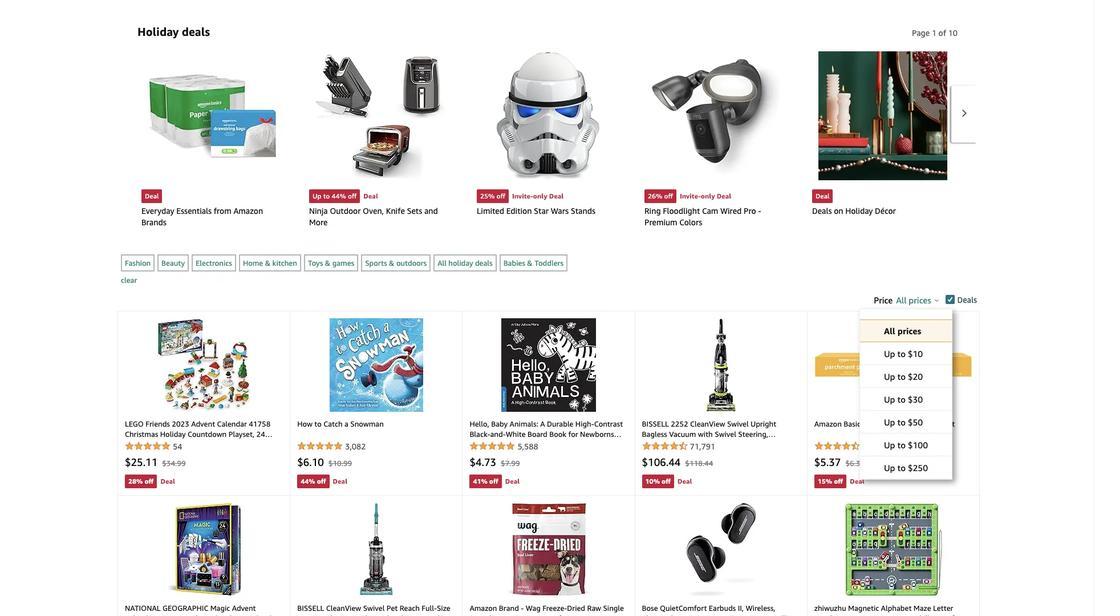 Task type: locate. For each thing, give the bounding box(es) containing it.
all inside button
[[438, 259, 447, 268]]

to inside deal: ninja outdoor oven, knife sets and more; element
[[323, 192, 330, 200]]

amazon brand - wag freeze-dried raw single ingredient dog treats, beef liver, 3.3oz link
[[463, 496, 635, 616]]

on
[[834, 206, 844, 216]]

invite-only deal timer up wired
[[680, 192, 786, 200]]

invite- up edition
[[512, 192, 533, 200]]

off right 10% at the bottom of page
[[662, 477, 671, 485]]

sports & outdoors button
[[361, 255, 431, 272]]

invite- up floodlight
[[680, 192, 701, 200]]

all right price at right
[[897, 295, 907, 305]]

all prices up "up to $10"
[[885, 326, 922, 336]]

1 horizontal spatial invite-only deal timer
[[680, 192, 786, 200]]

0 horizontal spatial toys
[[308, 259, 323, 268]]

1 invite-only deal timer from the left
[[512, 192, 619, 200]]

0 horizontal spatial deals
[[813, 206, 832, 216]]

dog
[[507, 614, 520, 616]]

only inside deal: limited edition star wars stands; element
[[533, 192, 548, 200]]

limited edition star wars stands
[[477, 206, 596, 216]]

1 horizontal spatial all
[[885, 326, 896, 336]]

2 invite-only deal from the left
[[680, 192, 732, 200]]

1 vertical spatial toys
[[935, 614, 950, 616]]

invite-only deal timer for wars
[[512, 192, 619, 200]]

wars
[[551, 206, 569, 216]]

deals inside deal deals on holiday décor
[[813, 206, 832, 216]]

1 vertical spatial contrast
[[529, 440, 558, 449]]

& for babies
[[527, 259, 533, 268]]

cleanview
[[326, 604, 361, 613]]

1 horizontal spatial toys
[[935, 614, 950, 616]]

invite- inside deal: ring floodlight cam wired pro - premium colors; "element"
[[680, 192, 701, 200]]

up to $100
[[885, 440, 928, 450]]

pet inside the lego friends 2023 advent calendar 41758 christmas holiday countdown playset, 24 collectible daily surprises including 2 mini- dolls and 8 pet figures
[[165, 450, 176, 459]]

contrast down board
[[529, 440, 558, 449]]

0 horizontal spatial invite-only deal timer
[[512, 192, 619, 200]]

1 & from the left
[[265, 259, 271, 268]]

maze
[[914, 604, 932, 613]]

1 vertical spatial deals
[[475, 259, 493, 268]]

2 horizontal spatial and
[[470, 440, 483, 449]]

amazon for amazon brand - wag freeze-dried raw single ingredient dog treats, beef liver, 3.3oz
[[470, 604, 497, 613]]

1 invite-only deal from the left
[[512, 192, 564, 200]]

off right 15%
[[834, 477, 844, 485]]

44% down the $6.10
[[301, 477, 315, 485]]

2 vertical spatial all
[[885, 326, 896, 336]]

deal: limited edition star wars stands; element
[[473, 47, 623, 221]]

0 horizontal spatial deals
[[182, 25, 210, 38]]

christmas
[[125, 430, 158, 439]]

2
[[247, 440, 251, 449]]

41758
[[249, 419, 271, 428]]

0 vertical spatial 44%
[[332, 192, 346, 200]]

off for 10% off
[[662, 477, 671, 485]]

to for 44%
[[323, 192, 330, 200]]

book
[[550, 430, 567, 439]]

0 vertical spatial babies
[[504, 259, 526, 268]]

up inside deal: ninja outdoor oven, knife sets and more; element
[[313, 192, 322, 200]]

1 horizontal spatial amazon
[[470, 604, 497, 613]]

sets
[[407, 206, 422, 216]]

invite-only deal up cam
[[680, 192, 732, 200]]

2 invite- from the left
[[680, 192, 701, 200]]

0 vertical spatial toys
[[308, 259, 323, 268]]

3 & from the left
[[389, 259, 395, 268]]

invite- inside deal: limited edition star wars stands; element
[[512, 192, 533, 200]]

0 horizontal spatial only
[[533, 192, 548, 200]]

& inside sports & outdoors button
[[389, 259, 395, 268]]

1 vertical spatial -
[[521, 604, 524, 613]]

0 horizontal spatial all
[[438, 259, 447, 268]]

up up amazon basics parchment paper, 90 sq ft
[[885, 394, 896, 405]]

off right 25%
[[497, 192, 506, 200]]

deal deals on holiday décor
[[813, 192, 896, 216]]

vacuum
[[297, 614, 324, 616]]

to left $250
[[898, 463, 906, 473]]

$10
[[908, 349, 923, 359]]

up down up to $100 at bottom right
[[885, 463, 896, 473]]

1 invite- from the left
[[512, 192, 533, 200]]

41% off
[[473, 477, 499, 485]]

(high-
[[508, 440, 529, 449]]

up to $10
[[885, 349, 923, 359]]

1 vertical spatial pet
[[387, 604, 398, 613]]

baby
[[491, 419, 508, 428]]

to for catch
[[315, 419, 322, 428]]

0 vertical spatial prices
[[909, 295, 932, 305]]

prices up "up to $10"
[[898, 326, 922, 336]]

1 vertical spatial prices
[[898, 326, 922, 336]]

collectible
[[125, 440, 161, 449]]

toys down letter
[[935, 614, 950, 616]]

1 vertical spatial holiday
[[846, 206, 873, 216]]

up left $20
[[885, 371, 896, 382]]

and
[[425, 206, 438, 216], [470, 440, 483, 449], [144, 450, 156, 459]]

1 vertical spatial babies
[[484, 440, 506, 449]]

1 horizontal spatial deals
[[475, 259, 493, 268]]

toys inside zhiwuzhu magnetic alphabet maze letter puzzle,montessori fine motor skills toys fo
[[935, 614, 950, 616]]

essentials
[[176, 206, 212, 216]]

0 vertical spatial and
[[425, 206, 438, 216]]

to up ninja
[[323, 192, 330, 200]]

up for up to $250
[[885, 463, 896, 473]]

amazon right 'from'
[[234, 206, 263, 216]]

1 vertical spatial 44%
[[301, 477, 315, 485]]

invite-only deal up the limited edition star wars stands
[[512, 192, 564, 200]]

0 vertical spatial all
[[438, 259, 447, 268]]

off up the 'outdoor'
[[348, 192, 357, 200]]

toys inside button
[[308, 259, 323, 268]]

for
[[569, 430, 578, 439]]

0 horizontal spatial 44%
[[301, 477, 315, 485]]

-
[[759, 206, 762, 216], [521, 604, 524, 613]]

25% off
[[480, 192, 506, 200]]

edition
[[507, 206, 532, 216]]

to left $30
[[898, 394, 906, 405]]

to left "$100"
[[898, 440, 906, 450]]

44% up the 'outdoor'
[[332, 192, 346, 200]]

and right sets
[[425, 206, 438, 216]]

1 horizontal spatial invite-
[[680, 192, 701, 200]]

up left paper,
[[885, 417, 896, 427]]

1 horizontal spatial deals
[[958, 295, 978, 305]]

to left $20
[[898, 371, 906, 382]]

invite-only deal timer
[[512, 192, 619, 200], [680, 192, 786, 200]]

durable
[[547, 419, 574, 428]]

0 horizontal spatial invite-only deal
[[512, 192, 564, 200]]

babies left toddlers
[[504, 259, 526, 268]]

popover image
[[935, 299, 939, 302]]

release
[[393, 614, 419, 616]]

up for up to $100
[[885, 440, 896, 450]]

up for up to $10
[[885, 349, 896, 359]]

off inside deal: limited edition star wars stands; element
[[497, 192, 506, 200]]

2 horizontal spatial all
[[897, 295, 907, 305]]

holiday
[[449, 259, 473, 268]]

only up star
[[533, 192, 548, 200]]

all up "up to $10"
[[885, 326, 896, 336]]

up for up to 44% off
[[313, 192, 322, 200]]

amazon left "basics"
[[815, 419, 842, 428]]

90
[[927, 419, 936, 428]]

holiday inside the lego friends 2023 advent calendar 41758 christmas holiday countdown playset, 24 collectible daily surprises including 2 mini- dolls and 8 pet figures
[[160, 430, 186, 439]]

to for $20
[[898, 371, 906, 382]]

everyday essentials from amazon brands link
[[142, 205, 283, 228]]

$6.10 $10.99
[[297, 456, 352, 468]]

deal everyday essentials from amazon brands
[[142, 192, 263, 227]]

games
[[332, 259, 354, 268]]

invite-only deal
[[512, 192, 564, 200], [680, 192, 732, 200]]

toys left games
[[308, 259, 323, 268]]

cam
[[702, 206, 719, 216]]

& left games
[[325, 259, 331, 268]]

invite-only deal inside deal: limited edition star wars stands; element
[[512, 192, 564, 200]]

dolls
[[125, 450, 142, 459]]

2 horizontal spatial amazon
[[815, 419, 842, 428]]

amazon up ingredient
[[470, 604, 497, 613]]

28%
[[128, 477, 143, 485]]

2 vertical spatial amazon
[[470, 604, 497, 613]]

babies inside button
[[504, 259, 526, 268]]

up for up to $20
[[885, 371, 896, 382]]

& inside babies & toddlers button
[[527, 259, 533, 268]]

1 vertical spatial all
[[897, 295, 907, 305]]

hello,
[[470, 419, 489, 428]]

off right 26%
[[665, 192, 673, 200]]

1 horizontal spatial contrast
[[594, 419, 623, 428]]

2 vertical spatial and
[[144, 450, 156, 459]]

0 horizontal spatial invite-
[[512, 192, 533, 200]]

off for 41% off
[[490, 477, 499, 485]]

prices left popover icon
[[909, 295, 932, 305]]

up left the $10
[[885, 349, 896, 359]]

invite-only deal for star
[[512, 192, 564, 200]]

board
[[528, 430, 548, 439]]

invite-only deal timer inside deal: ring floodlight cam wired pro - premium colors; "element"
[[680, 192, 786, 200]]

0 vertical spatial amazon
[[234, 206, 263, 216]]

0 vertical spatial contrast
[[594, 419, 623, 428]]

0 vertical spatial -
[[759, 206, 762, 216]]

to right how
[[315, 419, 322, 428]]

pet right '8' at left bottom
[[165, 450, 176, 459]]

home & kitchen
[[243, 259, 297, 268]]

1 horizontal spatial invite-only deal
[[680, 192, 732, 200]]

& inside home & kitchen 'button'
[[265, 259, 271, 268]]

deal: everyday essentials from amazon brands; element
[[137, 47, 288, 232]]

& for sports
[[389, 259, 395, 268]]

26%
[[648, 192, 663, 200]]

0 horizontal spatial pet
[[165, 450, 176, 459]]

off right 41%
[[490, 477, 499, 485]]

off inside deal: ring floodlight cam wired pro - premium colors; "element"
[[665, 192, 673, 200]]

0 horizontal spatial and
[[144, 450, 156, 459]]

star
[[534, 206, 549, 216]]

to for $100
[[898, 440, 906, 450]]

1 only from the left
[[533, 192, 548, 200]]

to for $30
[[898, 394, 906, 405]]

more
[[309, 217, 328, 227]]

off for 44% off
[[317, 477, 326, 485]]

invite-only deal inside deal: ring floodlight cam wired pro - premium colors; "element"
[[680, 192, 732, 200]]

$106.44
[[642, 456, 681, 468]]

2 & from the left
[[325, 259, 331, 268]]

4 & from the left
[[527, 259, 533, 268]]

deal: ring floodlight cam wired pro - premium colors; element
[[640, 47, 791, 232]]

and down 'black-'
[[470, 440, 483, 449]]

babies & toddlers button
[[500, 255, 568, 272]]

1 horizontal spatial 44%
[[332, 192, 346, 200]]

1 vertical spatial amazon
[[815, 419, 842, 428]]

- right pro at top right
[[759, 206, 762, 216]]

& right home
[[265, 259, 271, 268]]

off right 28%
[[145, 477, 154, 485]]

figures
[[178, 450, 202, 459]]

invite-only deal timer up wars
[[512, 192, 619, 200]]

babies down and-
[[484, 440, 506, 449]]

24
[[257, 430, 265, 439]]

& inside the toys & games button
[[325, 259, 331, 268]]

& left toddlers
[[527, 259, 533, 268]]

to left $50
[[898, 417, 906, 427]]

everyday essentials from amazon brands image
[[148, 73, 277, 158]]

off down $6.10 $10.99
[[317, 477, 326, 485]]

pet up 'quick'
[[387, 604, 398, 613]]

up for up to $50
[[885, 417, 896, 427]]

contrast up newborns
[[594, 419, 623, 428]]

up right 912
[[885, 440, 896, 450]]

$118.44
[[686, 459, 713, 468]]

magnetic
[[849, 604, 880, 613]]

kitchen
[[273, 259, 297, 268]]

everyday
[[142, 206, 174, 216]]

invite-only deal timer inside deal: limited edition star wars stands; element
[[512, 192, 619, 200]]

all left "holiday"
[[438, 259, 447, 268]]

bissell cleanview swivel pet reach full-size vacuum cleaner, with quick release wand, link
[[291, 496, 462, 616]]

all holiday deals
[[438, 259, 493, 268]]

1 horizontal spatial only
[[701, 192, 715, 200]]

ingredient
[[470, 614, 505, 616]]

and inside the lego friends 2023 advent calendar 41758 christmas holiday countdown playset, 24 collectible daily surprises including 2 mini- dolls and 8 pet figures
[[144, 450, 156, 459]]

0 vertical spatial pet
[[165, 450, 176, 459]]

8
[[158, 450, 163, 459]]

zhiwuzhu
[[815, 604, 847, 613]]

checkbox image
[[946, 295, 955, 304]]

prices
[[909, 295, 932, 305], [898, 326, 922, 336]]

all prices left popover icon
[[897, 295, 932, 305]]

of
[[939, 28, 947, 38]]

deals left on
[[813, 206, 832, 216]]

deals inside button
[[475, 259, 493, 268]]

and inside the ninja outdoor oven, knife sets and more
[[425, 206, 438, 216]]

44% inside deal: ninja outdoor oven, knife sets and more; element
[[332, 192, 346, 200]]

ft
[[949, 419, 955, 428]]

0 horizontal spatial -
[[521, 604, 524, 613]]

0 vertical spatial deals
[[813, 206, 832, 216]]

all prices
[[897, 295, 932, 305], [885, 326, 922, 336]]

$5.37
[[815, 456, 841, 468]]

and left '8' at left bottom
[[144, 450, 156, 459]]

up to $30
[[885, 394, 923, 405]]

- left wag
[[521, 604, 524, 613]]

only up cam
[[701, 192, 715, 200]]

1 vertical spatial and
[[470, 440, 483, 449]]

$7.99
[[501, 459, 520, 468]]

1 horizontal spatial -
[[759, 206, 762, 216]]

page 1 of 10
[[912, 28, 958, 38]]

all
[[438, 259, 447, 268], [897, 295, 907, 305], [885, 326, 896, 336]]

deal inside deal everyday essentials from amazon brands
[[145, 192, 159, 200]]

deal inside deal deals on holiday décor
[[816, 192, 830, 200]]

15%
[[818, 477, 833, 485]]

brand
[[499, 604, 519, 613]]

only inside deal: ring floodlight cam wired pro - premium colors; "element"
[[701, 192, 715, 200]]

amazon inside amazon brand - wag freeze-dried raw single ingredient dog treats, beef liver, 3.3oz
[[470, 604, 497, 613]]

ninja
[[309, 206, 328, 216]]

2 vertical spatial holiday
[[160, 430, 186, 439]]

to left the $10
[[898, 349, 906, 359]]

0 vertical spatial deals
[[182, 25, 210, 38]]

& right sports
[[389, 259, 395, 268]]

1 horizontal spatial and
[[425, 206, 438, 216]]

babies
[[504, 259, 526, 268], [484, 440, 506, 449]]

deals right checkbox icon at the right top of page
[[958, 295, 978, 305]]

2 invite-only deal timer from the left
[[680, 192, 786, 200]]

0 horizontal spatial amazon
[[234, 206, 263, 216]]

up up ninja
[[313, 192, 322, 200]]

2 only from the left
[[701, 192, 715, 200]]

lego friends 2023 advent calendar 41758 christmas holiday countdown playset, 24 collectible daily surprises including 2 mini- dolls and 8 pet figures
[[125, 419, 271, 459]]

1 horizontal spatial pet
[[387, 604, 398, 613]]

reach
[[400, 604, 420, 613]]

electronics
[[196, 259, 232, 268]]

only
[[533, 192, 548, 200], [701, 192, 715, 200]]

ring
[[645, 206, 661, 216]]



Task type: describe. For each thing, give the bounding box(es) containing it.
invite- for edition
[[512, 192, 533, 200]]

amazon for amazon basics parchment paper, 90 sq ft
[[815, 419, 842, 428]]

ring floodlight cam wired pro - premium colors image
[[651, 58, 780, 174]]

41%
[[473, 477, 488, 485]]

fine
[[877, 614, 891, 616]]

pro
[[744, 206, 756, 216]]

a
[[541, 419, 545, 428]]

brands
[[142, 217, 166, 227]]

basics
[[844, 419, 864, 428]]

amazon basics parchment paper, 90 sq ft
[[815, 419, 955, 428]]

0 vertical spatial holiday
[[138, 25, 179, 38]]

limited edition star wars stands link
[[477, 205, 619, 217]]

motor
[[893, 614, 914, 616]]

sq
[[938, 419, 947, 428]]

3.3oz
[[583, 614, 601, 616]]

off for 28% off
[[145, 477, 154, 485]]

off for 26% off
[[665, 192, 673, 200]]

amazon brand - wag freeze-dried raw single ingredient dog treats, beef liver, 3.3oz
[[470, 604, 624, 616]]

1
[[932, 28, 937, 38]]

letter
[[934, 604, 954, 613]]

$4.73 $7.99
[[470, 456, 520, 468]]

10%
[[646, 477, 660, 485]]

treats,
[[522, 614, 544, 616]]

knife
[[386, 206, 405, 216]]

to for $250
[[898, 463, 906, 473]]

28% off
[[128, 477, 154, 485]]

deal timer
[[364, 192, 451, 200]]

black-
[[470, 430, 490, 439]]

up for up to $30
[[885, 394, 896, 405]]

off for 25% off
[[497, 192, 506, 200]]

toys & games button
[[304, 255, 358, 272]]

outdoors
[[397, 259, 427, 268]]

calendar
[[217, 419, 247, 428]]

$30
[[908, 394, 923, 405]]

fashion
[[125, 259, 151, 268]]

0 horizontal spatial contrast
[[529, 440, 558, 449]]

& for home
[[265, 259, 271, 268]]

only for cam
[[701, 192, 715, 200]]

holiday inside deal deals on holiday décor
[[846, 206, 873, 216]]

bissell cleanview swivel pet reach full-size vacuum cleaner, with quick release wand, 
[[297, 604, 451, 616]]

wand,
[[421, 614, 442, 616]]

cleaner,
[[326, 614, 353, 616]]

daily
[[163, 440, 179, 449]]

up to 44% off
[[313, 192, 357, 200]]

0 vertical spatial all prices
[[897, 295, 932, 305]]

sports & outdoors
[[365, 259, 427, 268]]

off for 15% off
[[834, 477, 844, 485]]

oven,
[[363, 206, 384, 216]]

$25.11 $34.99
[[125, 456, 186, 468]]

how
[[297, 419, 313, 428]]

$100
[[908, 440, 928, 450]]

deal inside "element"
[[717, 192, 732, 200]]

quick
[[372, 614, 391, 616]]

limited edition star wars stands image
[[496, 51, 600, 180]]

to for $50
[[898, 417, 906, 427]]

alphabet
[[881, 604, 912, 613]]

2023
[[172, 419, 189, 428]]

beef
[[546, 614, 562, 616]]

advent
[[191, 419, 215, 428]]

3,082
[[345, 441, 366, 451]]

puzzle,montessori
[[815, 614, 875, 616]]

invite- for floodlight
[[680, 192, 701, 200]]

electronics button
[[192, 255, 236, 272]]

countdown
[[188, 430, 227, 439]]

skills
[[916, 614, 933, 616]]

and inside the hello, baby animals: a durable high-contrast black-and-white board book for newborns and babies (high-contrast books)
[[470, 440, 483, 449]]

- inside ring floodlight cam wired pro - premium colors
[[759, 206, 762, 216]]

only for star
[[533, 192, 548, 200]]

ninja outdoor oven, knife sets and more link
[[309, 205, 451, 228]]

26% off
[[648, 192, 673, 200]]

15% off
[[818, 477, 844, 485]]

including
[[214, 440, 245, 449]]

how to catch a snowman
[[297, 419, 384, 428]]

next image
[[962, 109, 968, 118]]

wired
[[721, 206, 742, 216]]

playset,
[[229, 430, 255, 439]]

1 vertical spatial deals
[[958, 295, 978, 305]]

deals on holiday décor image
[[819, 51, 948, 180]]

limited
[[477, 206, 504, 216]]

deal: ninja outdoor oven, knife sets and more; element
[[305, 47, 455, 232]]

$10.99
[[329, 459, 352, 468]]

& for toys
[[325, 259, 331, 268]]

beauty
[[162, 259, 185, 268]]

- inside amazon brand - wag freeze-dried raw single ingredient dog treats, beef liver, 3.3oz
[[521, 604, 524, 613]]

surprises
[[181, 440, 212, 449]]

invite-only deal for cam
[[680, 192, 732, 200]]

amazon inside deal everyday essentials from amazon brands
[[234, 206, 263, 216]]

1 vertical spatial all prices
[[885, 326, 922, 336]]

page
[[912, 28, 930, 38]]

zhiwuzhu magnetic alphabet maze letter puzzle,montessori fine motor skills toys fo
[[815, 604, 972, 616]]

friends
[[146, 419, 170, 428]]

invite-only deal timer for wired
[[680, 192, 786, 200]]

clear
[[121, 276, 137, 285]]

off inside deal: ninja outdoor oven, knife sets and more; element
[[348, 192, 357, 200]]

and-
[[490, 430, 506, 439]]

snowman
[[351, 419, 384, 428]]

deal: deals on holiday décor ; element
[[808, 47, 959, 221]]

raw
[[587, 604, 602, 613]]

size
[[437, 604, 451, 613]]

ninja outdoor oven, knife sets and more image
[[316, 54, 445, 178]]

$250
[[908, 463, 928, 473]]

$34.99
[[162, 459, 186, 468]]

dried
[[567, 604, 586, 613]]

$6.10
[[297, 456, 324, 468]]

pet inside bissell cleanview swivel pet reach full-size vacuum cleaner, with quick release wand,
[[387, 604, 398, 613]]

44% off
[[301, 477, 326, 485]]

to for $10
[[898, 349, 906, 359]]

babies & toddlers
[[504, 259, 564, 268]]

ring floodlight cam wired pro - premium colors
[[645, 206, 762, 227]]

deals on holiday décor link
[[813, 205, 954, 217]]

sports
[[365, 259, 387, 268]]

71,791
[[690, 441, 716, 451]]

ring floodlight cam wired pro - premium colors link
[[645, 205, 786, 228]]

white
[[506, 430, 526, 439]]

babies inside the hello, baby animals: a durable high-contrast black-and-white board book for newborns and babies (high-contrast books)
[[484, 440, 506, 449]]

from
[[214, 206, 232, 216]]

animals:
[[510, 419, 539, 428]]



Task type: vqa. For each thing, say whether or not it's contained in the screenshot.


